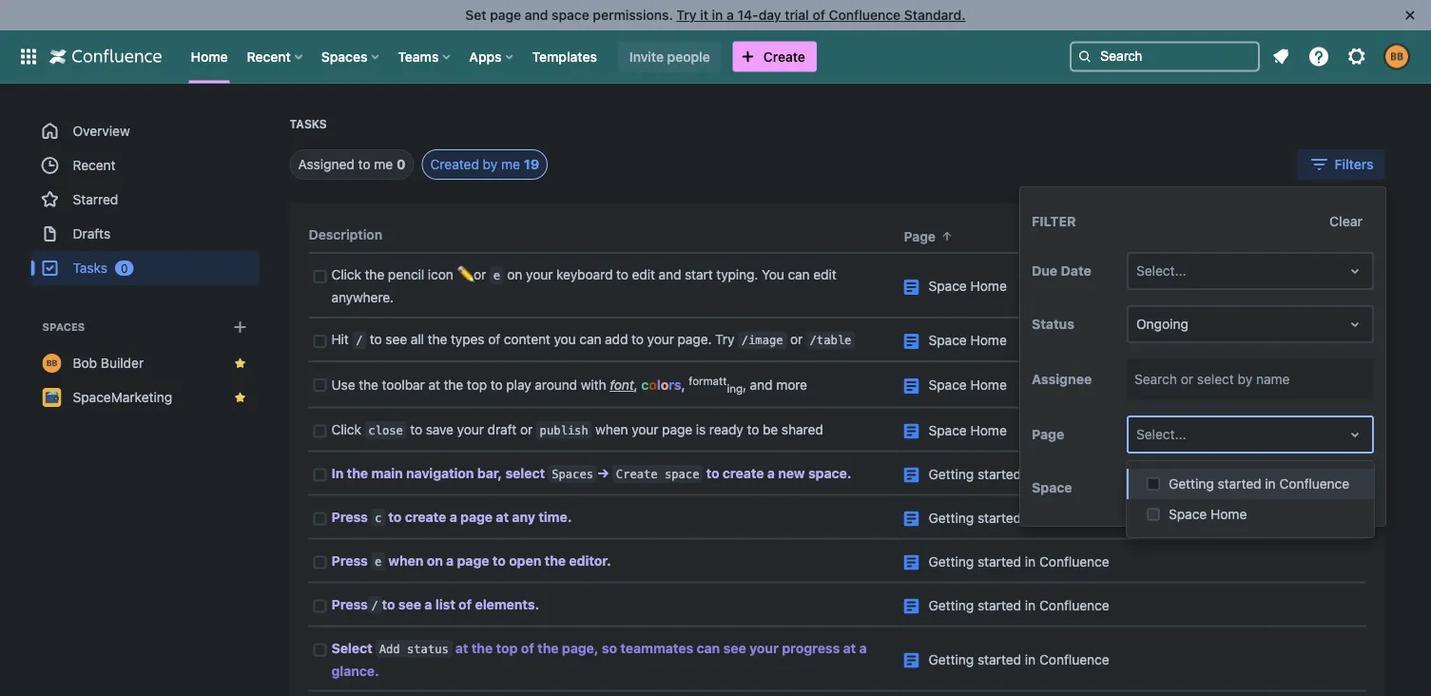 Task type: vqa. For each thing, say whether or not it's contained in the screenshot.
the going
no



Task type: locate. For each thing, give the bounding box(es) containing it.
tasks inside group
[[73, 260, 107, 276]]

create button
[[733, 41, 817, 72]]

1 vertical spatial when
[[389, 553, 424, 568]]

0 left created
[[397, 157, 406, 172]]

0 horizontal spatial edit
[[632, 267, 655, 283]]

page
[[490, 7, 522, 23], [662, 421, 693, 437], [461, 509, 493, 525], [457, 553, 489, 568]]

ascending sorting icon page image
[[940, 229, 955, 244]]

due date
[[1279, 229, 1338, 245], [1032, 263, 1092, 279]]

1 horizontal spatial when
[[596, 421, 628, 437]]

your inside at the top of the page, so teammates can see your progress at a glance.
[[750, 640, 779, 656]]

getting for when on a page to open the editor.
[[929, 554, 974, 569]]

3 space home link from the top
[[929, 377, 1007, 393]]

0 vertical spatial tasks
[[290, 117, 327, 131]]

of right types
[[488, 332, 501, 347]]

1 horizontal spatial spaces
[[321, 49, 368, 64]]

open image for status
[[1344, 313, 1367, 336]]

2 vertical spatial press
[[332, 596, 368, 612]]

your right save
[[457, 421, 484, 437]]

recent inside "dropdown button"
[[247, 49, 291, 64]]

2 vertical spatial and
[[750, 377, 773, 393]]

started for to see a list of elements.
[[978, 597, 1022, 613]]

0 vertical spatial recent
[[247, 49, 291, 64]]

of
[[813, 7, 826, 23], [488, 332, 501, 347], [459, 596, 472, 612], [521, 640, 534, 656]]

1 horizontal spatial due date
[[1279, 229, 1338, 245]]

1 click from the top
[[332, 267, 361, 283]]

e inside the click the pencil icon ✏️ or e
[[493, 269, 500, 283]]

2 click from the top
[[332, 421, 361, 437]]

2 vertical spatial spaces
[[552, 467, 594, 481]]

and up 'global' element
[[525, 7, 548, 23]]

when up press / to see a list of elements.
[[389, 553, 424, 568]]

to left open
[[493, 553, 506, 568]]

1 space home link from the top
[[929, 278, 1007, 294]]

home for to save your draft or
[[971, 422, 1007, 438]]

or right draft at the bottom left of page
[[520, 421, 533, 437]]

open image for due date
[[1344, 260, 1367, 283]]

press for when on a page to open the editor.
[[332, 553, 368, 568]]

0 inside "tab list"
[[397, 157, 406, 172]]

at right toolbar
[[429, 377, 440, 393]]

1 horizontal spatial due
[[1279, 229, 1305, 245]]

o
[[649, 377, 657, 393], [661, 377, 669, 393]]

banner
[[0, 30, 1432, 84]]

due down filter at the right top of page
[[1032, 263, 1058, 279]]

1 press from the top
[[332, 509, 368, 525]]

1 page title icon image from the top
[[904, 280, 920, 295]]

0 horizontal spatial top
[[467, 377, 487, 393]]

started for to create a page at any time.
[[978, 510, 1022, 526]]

due up due date element
[[1279, 229, 1305, 245]]

open image inside due date element
[[1344, 260, 1367, 283]]

press for to see a list of elements.
[[332, 596, 368, 612]]

home inside home link
[[191, 49, 228, 64]]

0 vertical spatial see
[[386, 332, 407, 347]]

0 vertical spatial create
[[764, 49, 806, 64]]

0 horizontal spatial spaces
[[42, 321, 85, 333]]

1 vertical spatial 0
[[121, 262, 128, 275]]

confluence for to see a list of elements.
[[1040, 597, 1110, 613]]

0 horizontal spatial tasks
[[73, 260, 107, 276]]

1 vertical spatial and
[[659, 267, 682, 283]]

3 open image from the top
[[1344, 477, 1367, 499]]

1 vertical spatial press
[[332, 553, 368, 568]]

spaces inside popup button
[[321, 49, 368, 64]]

content
[[504, 332, 551, 347]]

select left name
[[1198, 372, 1235, 387]]

bar,
[[477, 465, 502, 481]]

at inside use the toolbar at the top to play around with font , c o l o r s , formatt ing , and more
[[429, 377, 440, 393]]

hit / to see all the types of content you can add to your page. try /image or /table
[[332, 332, 852, 347]]

the right all
[[428, 332, 447, 347]]

3 getting started in confluence link from the top
[[929, 554, 1110, 569]]

invite people
[[630, 49, 710, 64]]

create down trial
[[764, 49, 806, 64]]

due date left ascending sorting icon date
[[1279, 229, 1338, 245]]

see left all
[[386, 332, 407, 347]]

and right "ing"
[[750, 377, 773, 393]]

0 horizontal spatial /
[[356, 333, 363, 347]]

0 horizontal spatial try
[[677, 7, 697, 23]]

1 select... from the top
[[1137, 263, 1187, 279]]

clear
[[1330, 214, 1363, 229]]

search image
[[1078, 49, 1093, 64]]

spaces right the recent "dropdown button"
[[321, 49, 368, 64]]

space inside "in the main navigation bar, select spaces → create space to create a new space."
[[665, 467, 700, 481]]

navigation
[[406, 465, 474, 481]]

overview
[[73, 123, 130, 139]]

tasks
[[290, 117, 327, 131], [73, 260, 107, 276]]

0 vertical spatial open image
[[1344, 260, 1367, 283]]

1 horizontal spatial top
[[496, 640, 518, 656]]

2 open image from the top
[[1344, 313, 1367, 336]]

page left 'ascending sorting icon page'
[[904, 229, 936, 245]]

getting started in confluence for at the top of the page, so teammates can see your progress at a glance.
[[929, 652, 1110, 667]]

4 space home link from the top
[[929, 422, 1007, 438]]

can right the you
[[788, 267, 810, 283]]

hit
[[332, 332, 349, 347]]

o left r
[[649, 377, 657, 393]]

see
[[386, 332, 407, 347], [399, 596, 421, 612], [724, 640, 747, 656]]

2 me from the left
[[501, 157, 520, 172]]

/ up select add status
[[372, 598, 379, 612]]

add
[[605, 332, 628, 347]]

2 edit from the left
[[814, 267, 837, 283]]

top down elements.
[[496, 640, 518, 656]]

and inside on your keyboard to edit and start typing. you can edit anywhere.
[[659, 267, 682, 283]]

create
[[764, 49, 806, 64], [616, 467, 658, 481]]

top
[[467, 377, 487, 393], [496, 640, 518, 656]]

8 page title icon image from the top
[[904, 599, 920, 614]]

at right 'progress'
[[843, 640, 856, 656]]

0 horizontal spatial ,
[[634, 377, 638, 393]]

1 horizontal spatial can
[[697, 640, 720, 656]]

the right open
[[545, 553, 566, 568]]

0 vertical spatial 0
[[397, 157, 406, 172]]

getting for →
[[929, 466, 974, 482]]

select right bar,
[[506, 465, 545, 481]]

recent right home link
[[247, 49, 291, 64]]

your
[[526, 267, 553, 283], [648, 332, 674, 347], [457, 421, 484, 437], [632, 421, 659, 437], [750, 640, 779, 656]]

top left 'play'
[[467, 377, 487, 393]]

0 horizontal spatial recent
[[73, 157, 116, 173]]

page left is
[[662, 421, 693, 437]]

see for all
[[386, 332, 407, 347]]

0 vertical spatial click
[[332, 267, 361, 283]]

search or select by name
[[1135, 372, 1291, 387]]

1 vertical spatial c
[[375, 511, 382, 525]]

spacemarketing link
[[31, 381, 259, 415]]

try
[[677, 7, 697, 23], [716, 332, 735, 347]]

s
[[674, 377, 682, 393]]

open image
[[1344, 260, 1367, 283], [1344, 313, 1367, 336], [1344, 477, 1367, 499]]

4 page title icon image from the top
[[904, 424, 920, 439]]

appswitcher icon image
[[17, 45, 40, 68]]

notification icon image
[[1270, 45, 1293, 68]]

Search field
[[1070, 41, 1261, 72]]

6 page title icon image from the top
[[904, 511, 920, 527]]

1 horizontal spatial page
[[1032, 427, 1065, 442]]

date down filter at the right top of page
[[1061, 263, 1092, 279]]

in for →
[[1025, 466, 1036, 482]]

page right set
[[490, 7, 522, 23]]

1 vertical spatial select...
[[1137, 427, 1187, 442]]

filter
[[1032, 214, 1077, 229]]

1 horizontal spatial recent
[[247, 49, 291, 64]]

can right you
[[580, 332, 602, 347]]

create down navigation
[[405, 509, 447, 525]]

1 vertical spatial create
[[616, 467, 658, 481]]

can right teammates
[[697, 640, 720, 656]]

/ for hit
[[356, 333, 363, 347]]

set page and space permissions. try it in a 14-day trial of confluence standard.
[[466, 7, 966, 23]]

c inside use the toolbar at the top to play around with font , c o l o r s , formatt ing , and more
[[642, 377, 649, 393]]

e right ✏️
[[493, 269, 500, 283]]

0 horizontal spatial and
[[525, 7, 548, 23]]

page title icon image for getting started in confluence link corresponding to elements.
[[904, 599, 920, 614]]

page.
[[678, 332, 712, 347]]

see left 'progress'
[[724, 640, 747, 656]]

a right 'progress'
[[860, 640, 867, 656]]

and left start
[[659, 267, 682, 283]]

in for to see a list of elements.
[[1025, 597, 1036, 613]]

c down main
[[375, 511, 382, 525]]

9 page title icon image from the top
[[904, 653, 920, 668]]

click close to save your draft or publish when your page is ready to be shared
[[332, 421, 824, 437]]

on right ✏️
[[507, 267, 523, 283]]

started for →
[[978, 466, 1022, 482]]

started for at the top of the page, so teammates can see your progress at a glance.
[[978, 652, 1022, 667]]

0 horizontal spatial o
[[649, 377, 657, 393]]

top inside use the toolbar at the top to play around with font , c o l o r s , formatt ing , and more
[[467, 377, 487, 393]]

select
[[1198, 372, 1235, 387], [506, 465, 545, 481]]

at
[[429, 377, 440, 393], [496, 509, 509, 525], [456, 640, 469, 656], [843, 640, 856, 656]]

create
[[723, 465, 764, 481], [405, 509, 447, 525]]

when up →
[[596, 421, 628, 437]]

by left name
[[1238, 372, 1253, 387]]

1 horizontal spatial space
[[665, 467, 700, 481]]

home
[[191, 49, 228, 64], [971, 278, 1007, 294], [971, 333, 1007, 348], [971, 377, 1007, 393], [971, 422, 1007, 438], [1211, 507, 1248, 522]]

open image for space
[[1344, 477, 1367, 499]]

1 horizontal spatial c
[[642, 377, 649, 393]]

1 horizontal spatial tasks
[[290, 117, 327, 131]]

edit right the you
[[814, 267, 837, 283]]

can
[[788, 267, 810, 283], [580, 332, 602, 347], [697, 640, 720, 656]]

can inside on your keyboard to edit and start typing. you can edit anywhere.
[[788, 267, 810, 283]]

1 vertical spatial spaces
[[42, 321, 85, 333]]

0 down the drafts link
[[121, 262, 128, 275]]

space
[[552, 7, 590, 23], [665, 467, 700, 481]]

the up save
[[444, 377, 464, 393]]

1 horizontal spatial /
[[372, 598, 379, 612]]

0 vertical spatial when
[[596, 421, 628, 437]]

0 vertical spatial top
[[467, 377, 487, 393]]

2 press from the top
[[332, 553, 368, 568]]

space home
[[929, 278, 1007, 294], [929, 333, 1007, 348], [929, 377, 1007, 393], [929, 422, 1007, 438], [1169, 507, 1248, 522]]

1 horizontal spatial me
[[501, 157, 520, 172]]

space home link for when your page is ready to be shared
[[929, 422, 1007, 438]]

me left 19
[[501, 157, 520, 172]]

to right add
[[632, 332, 644, 347]]

a down press c to create a page at any time.
[[446, 553, 454, 568]]

0 vertical spatial press
[[332, 509, 368, 525]]

me for by
[[501, 157, 520, 172]]

1 vertical spatial see
[[399, 596, 421, 612]]

2 vertical spatial open image
[[1344, 477, 1367, 499]]

2 horizontal spatial can
[[788, 267, 810, 283]]

to left 'play'
[[491, 377, 503, 393]]

1 vertical spatial due date
[[1032, 263, 1092, 279]]

confluence image
[[49, 45, 162, 68], [49, 45, 162, 68]]

create down ready
[[723, 465, 764, 481]]

space up templates
[[552, 7, 590, 23]]

or
[[474, 267, 486, 283], [791, 332, 803, 347], [1181, 372, 1194, 387], [520, 421, 533, 437]]

/ inside press / to see a list of elements.
[[372, 598, 379, 612]]

unstar this space image
[[233, 390, 248, 405]]

spaces up bob
[[42, 321, 85, 333]]

getting started in confluence link
[[929, 466, 1110, 482], [929, 510, 1110, 526], [929, 554, 1110, 569], [929, 597, 1110, 613], [929, 652, 1110, 667]]

status element
[[1127, 305, 1375, 343]]

1 horizontal spatial e
[[493, 269, 500, 283]]

1 horizontal spatial ,
[[682, 377, 685, 393]]

typing.
[[717, 267, 759, 283]]

assignee
[[1032, 372, 1092, 387]]

of inside at the top of the page, so teammates can see your progress at a glance.
[[521, 640, 534, 656]]

1 open image from the top
[[1344, 260, 1367, 283]]

ready
[[710, 421, 744, 437]]

0 horizontal spatial create
[[616, 467, 658, 481]]

filters
[[1335, 157, 1374, 172]]

to up select add status
[[382, 596, 395, 612]]

spaces inside "in the main navigation bar, select spaces → create space to create a new space."
[[552, 467, 594, 481]]

2 vertical spatial see
[[724, 640, 747, 656]]

0 vertical spatial e
[[493, 269, 500, 283]]

edit left start
[[632, 267, 655, 283]]

getting started in confluence for to see a list of elements.
[[929, 597, 1110, 613]]

the up anywhere.
[[365, 267, 385, 283]]

19
[[524, 157, 540, 172]]

→
[[597, 465, 610, 481]]

of down elements.
[[521, 640, 534, 656]]

2 horizontal spatial spaces
[[552, 467, 594, 481]]

/ inside 'hit / to see all the types of content you can add to your page. try /image or /table'
[[356, 333, 363, 347]]

anywhere.
[[332, 290, 394, 305]]

e inside 'press e when on a page to open the editor.'
[[375, 555, 382, 568]]

,
[[634, 377, 638, 393], [682, 377, 685, 393], [743, 377, 747, 393]]

your left keyboard
[[526, 267, 553, 283]]

status
[[1032, 316, 1075, 332]]

or right /image
[[791, 332, 803, 347]]

page up 'press e when on a page to open the editor.'
[[461, 509, 493, 525]]

select... inside due date element
[[1137, 263, 1187, 279]]

page title icon image for space home link associated with when your page is ready to be shared
[[904, 424, 920, 439]]

c left l
[[642, 377, 649, 393]]

getting for at the top of the page, so teammates can see your progress at a glance.
[[929, 652, 974, 667]]

recent inside recent link
[[73, 157, 116, 173]]

1 me from the left
[[374, 157, 393, 172]]

0 horizontal spatial 0
[[121, 262, 128, 275]]

press c to create a page at any time.
[[332, 509, 572, 525]]

0 horizontal spatial me
[[374, 157, 393, 172]]

see left list
[[399, 596, 421, 612]]

0 horizontal spatial c
[[375, 511, 382, 525]]

0 horizontal spatial due date
[[1032, 263, 1092, 279]]

click
[[332, 267, 361, 283], [332, 421, 361, 437]]

0 vertical spatial due
[[1279, 229, 1305, 245]]

c
[[642, 377, 649, 393], [375, 511, 382, 525]]

edit
[[632, 267, 655, 283], [814, 267, 837, 283]]

to down main
[[389, 509, 402, 525]]

space
[[929, 278, 967, 294], [929, 333, 967, 348], [929, 377, 967, 393], [929, 422, 967, 438], [1032, 480, 1073, 496], [1169, 507, 1208, 522]]

0 vertical spatial page
[[904, 229, 936, 245]]

2 space home link from the top
[[929, 333, 1007, 348]]

0 horizontal spatial space
[[552, 7, 590, 23]]

to right the hit
[[370, 332, 382, 347]]

due date down filter at the right top of page
[[1032, 263, 1092, 279]]

getting started in confluence for when on a page to open the editor.
[[929, 554, 1110, 569]]

space down is
[[665, 467, 700, 481]]

0 vertical spatial /
[[356, 333, 363, 347]]

1 horizontal spatial on
[[507, 267, 523, 283]]

starred link
[[31, 183, 259, 217]]

use
[[332, 377, 355, 393]]

click up anywhere.
[[332, 267, 361, 283]]

, left l
[[634, 377, 638, 393]]

0 horizontal spatial e
[[375, 555, 382, 568]]

0 vertical spatial try
[[677, 7, 697, 23]]

3 select... from the top
[[1137, 480, 1187, 496]]

getting started in confluence link for elements.
[[929, 597, 1110, 613]]

1 vertical spatial date
[[1061, 263, 1092, 279]]

ongoing
[[1137, 316, 1189, 332]]

create right →
[[616, 467, 658, 481]]

0 vertical spatial and
[[525, 7, 548, 23]]

0 horizontal spatial due
[[1032, 263, 1058, 279]]

tab list
[[267, 149, 548, 180]]

2 horizontal spatial ,
[[743, 377, 747, 393]]

1 horizontal spatial date
[[1308, 229, 1338, 245]]

0 horizontal spatial date
[[1061, 263, 1092, 279]]

a left new on the bottom right of the page
[[768, 465, 775, 481]]

the right 'use'
[[359, 377, 379, 393]]

2 horizontal spatial and
[[750, 377, 773, 393]]

1 horizontal spatial 0
[[397, 157, 406, 172]]

of right trial
[[813, 7, 826, 23]]

0 vertical spatial can
[[788, 267, 810, 283]]

description
[[309, 227, 383, 243]]

recent
[[247, 49, 291, 64], [73, 157, 116, 173]]

progress
[[782, 640, 840, 656]]

to left be
[[747, 421, 760, 437]]

page down press c to create a page at any time.
[[457, 553, 489, 568]]

✏️
[[457, 267, 470, 283]]

0 vertical spatial spaces
[[321, 49, 368, 64]]

1 horizontal spatial try
[[716, 332, 735, 347]]

2 vertical spatial select...
[[1137, 480, 1187, 496]]

1 horizontal spatial edit
[[814, 267, 837, 283]]

1 horizontal spatial o
[[661, 377, 669, 393]]

2 page title icon image from the top
[[904, 334, 920, 349]]

create inside "in the main navigation bar, select spaces → create space to create a new space."
[[616, 467, 658, 481]]

1 horizontal spatial and
[[659, 267, 682, 283]]

page title icon image
[[904, 280, 920, 295], [904, 334, 920, 349], [904, 379, 920, 394], [904, 424, 920, 439], [904, 468, 920, 483], [904, 511, 920, 527], [904, 555, 920, 570], [904, 599, 920, 614], [904, 653, 920, 668]]

by right created
[[483, 157, 498, 172]]

page down assignee
[[1032, 427, 1065, 442]]

bob builder link
[[31, 346, 259, 381]]

1 vertical spatial on
[[427, 553, 443, 568]]

1 vertical spatial /
[[372, 598, 379, 612]]

on your keyboard to edit and start typing. you can edit anywhere.
[[332, 267, 840, 305]]

recent up starred
[[73, 157, 116, 173]]

ascending sorting icon date image
[[1342, 229, 1357, 244]]

0 horizontal spatial page
[[904, 229, 936, 245]]

to right keyboard
[[617, 267, 629, 283]]

tasks up assigned
[[290, 117, 327, 131]]

on up press / to see a list of elements.
[[427, 553, 443, 568]]

0 horizontal spatial by
[[483, 157, 498, 172]]

0 vertical spatial create
[[723, 465, 764, 481]]

1 vertical spatial tasks
[[73, 260, 107, 276]]

name
[[1257, 372, 1291, 387]]

click left close on the left bottom of the page
[[332, 421, 361, 437]]

1 vertical spatial space
[[665, 467, 700, 481]]

day
[[759, 7, 782, 23]]

group
[[31, 114, 259, 285]]

close image
[[1400, 4, 1422, 27]]

open image inside status 'element'
[[1344, 313, 1367, 336]]

try left it
[[677, 7, 697, 23]]

7 page title icon image from the top
[[904, 555, 920, 570]]

, right formatt
[[743, 377, 747, 393]]

be
[[763, 421, 778, 437]]

4 getting started in confluence link from the top
[[929, 597, 1110, 613]]

1 vertical spatial page
[[1032, 427, 1065, 442]]

home for ,
[[971, 377, 1007, 393]]

by
[[483, 157, 498, 172], [1238, 372, 1253, 387]]

c inside press c to create a page at any time.
[[375, 511, 382, 525]]

/ right the hit
[[356, 333, 363, 347]]

1 edit from the left
[[632, 267, 655, 283]]

5 page title icon image from the top
[[904, 468, 920, 483]]

2 select... from the top
[[1137, 427, 1187, 442]]

click the pencil icon ✏️ or e
[[332, 267, 500, 283]]

me for to
[[374, 157, 393, 172]]

date left ascending sorting icon date
[[1308, 229, 1338, 245]]

0 vertical spatial c
[[642, 377, 649, 393]]

unstar this space image
[[233, 356, 248, 371]]

you
[[554, 332, 576, 347]]

3 press from the top
[[332, 596, 368, 612]]

1 vertical spatial by
[[1238, 372, 1253, 387]]

space home link
[[929, 278, 1007, 294], [929, 333, 1007, 348], [929, 377, 1007, 393], [929, 422, 1007, 438]]

2 getting started in confluence link from the top
[[929, 510, 1110, 526]]

try right page.
[[716, 332, 735, 347]]

getting for to create a page at any time.
[[929, 510, 974, 526]]

o left s
[[661, 377, 669, 393]]

3 page title icon image from the top
[[904, 379, 920, 394]]



Task type: describe. For each thing, give the bounding box(es) containing it.
0 horizontal spatial can
[[580, 332, 602, 347]]

font
[[610, 377, 634, 393]]

trial
[[785, 7, 809, 23]]

getting started in confluence for to create a page at any time.
[[929, 510, 1110, 526]]

close
[[368, 423, 403, 437]]

in the main navigation bar, select spaces → create space to create a new space.
[[332, 465, 852, 481]]

confluence for when on a page to open the editor.
[[1040, 554, 1110, 569]]

invite
[[630, 49, 664, 64]]

1 getting started in confluence link from the top
[[929, 466, 1110, 482]]

5 getting started in confluence link from the top
[[929, 652, 1110, 667]]

open
[[509, 553, 542, 568]]

1 horizontal spatial by
[[1238, 372, 1253, 387]]

select... for due date
[[1137, 263, 1187, 279]]

a down navigation
[[450, 509, 457, 525]]

0 vertical spatial date
[[1308, 229, 1338, 245]]

1 vertical spatial try
[[716, 332, 735, 347]]

space home link for or
[[929, 333, 1007, 348]]

templates link
[[527, 41, 603, 72]]

it
[[701, 7, 709, 23]]

due date element
[[1127, 252, 1375, 290]]

in for when on a page to open the editor.
[[1025, 554, 1036, 569]]

try it in a 14-day trial of confluence standard. link
[[677, 7, 966, 23]]

press / to see a list of elements.
[[332, 596, 540, 612]]

select... for space
[[1137, 480, 1187, 496]]

glance.
[[332, 663, 379, 679]]

apps button
[[464, 41, 521, 72]]

your down l
[[632, 421, 659, 437]]

filters button
[[1297, 149, 1386, 180]]

0 horizontal spatial when
[[389, 553, 424, 568]]

formatt
[[689, 374, 727, 388]]

elements.
[[475, 596, 540, 612]]

editor.
[[569, 553, 611, 568]]

0 horizontal spatial select
[[506, 465, 545, 481]]

spaces button
[[316, 41, 387, 72]]

click for close
[[332, 421, 361, 437]]

draft
[[488, 421, 517, 437]]

to inside use the toolbar at the top to play around with font , c o l o r s , formatt ing , and more
[[491, 377, 503, 393]]

types
[[451, 332, 485, 347]]

create a space image
[[229, 316, 252, 339]]

getting started in confluence link for any
[[929, 510, 1110, 526]]

home link
[[185, 41, 234, 72]]

1 vertical spatial due
[[1032, 263, 1058, 279]]

around
[[535, 377, 578, 393]]

and inside use the toolbar at the top to play around with font , c o l o r s , formatt ing , and more
[[750, 377, 773, 393]]

ing
[[727, 382, 743, 396]]

can inside at the top of the page, so teammates can see your progress at a glance.
[[697, 640, 720, 656]]

page title icon image for fourth space home link from the bottom of the page
[[904, 280, 920, 295]]

create inside popup button
[[764, 49, 806, 64]]

standard.
[[905, 7, 966, 23]]

on inside on your keyboard to edit and start typing. you can edit anywhere.
[[507, 267, 523, 283]]

the down elements.
[[472, 640, 493, 656]]

pencil
[[388, 267, 424, 283]]

space home for when your page is ready to be shared
[[929, 422, 1007, 438]]

you
[[762, 267, 785, 283]]

bob
[[73, 355, 97, 371]]

overview link
[[31, 114, 259, 148]]

0 inside group
[[121, 262, 128, 275]]

teams
[[398, 49, 439, 64]]

publish
[[540, 423, 589, 437]]

is
[[696, 421, 706, 437]]

list
[[436, 596, 456, 612]]

press for to create a page at any time.
[[332, 509, 368, 525]]

at the top of the page, so teammates can see your progress at a glance.
[[332, 640, 871, 679]]

recent link
[[31, 148, 259, 183]]

to inside on your keyboard to edit and start typing. you can edit anywhere.
[[617, 267, 629, 283]]

settings icon image
[[1346, 45, 1369, 68]]

press e when on a page to open the editor.
[[332, 553, 611, 568]]

/image
[[742, 333, 784, 347]]

Search or select by name text field
[[1135, 370, 1139, 389]]

any
[[512, 509, 536, 525]]

select... for page
[[1137, 427, 1187, 442]]

page title icon image for any getting started in confluence link
[[904, 511, 920, 527]]

in
[[332, 465, 344, 481]]

main
[[371, 465, 403, 481]]

see inside at the top of the page, so teammates can see your progress at a glance.
[[724, 640, 747, 656]]

page title icon image for space home link corresponding to ,
[[904, 379, 920, 394]]

toolbar
[[382, 377, 425, 393]]

teammates
[[621, 640, 694, 656]]

0 horizontal spatial on
[[427, 553, 443, 568]]

or right ✏️
[[474, 267, 486, 283]]

apps
[[469, 49, 502, 64]]

recent button
[[241, 41, 310, 72]]

/table
[[810, 333, 852, 347]]

in for at the top of the page, so teammates can see your progress at a glance.
[[1025, 652, 1036, 667]]

page title icon image for first getting started in confluence link from the top
[[904, 468, 920, 483]]

with
[[581, 377, 607, 393]]

global element
[[11, 30, 1067, 83]]

l
[[657, 377, 661, 393]]

started for when on a page to open the editor.
[[978, 554, 1022, 569]]

1 o from the left
[[649, 377, 657, 393]]

group containing overview
[[31, 114, 259, 285]]

a left list
[[425, 596, 432, 612]]

teams button
[[392, 41, 458, 72]]

select add status
[[332, 640, 449, 656]]

time.
[[539, 509, 572, 525]]

14-
[[738, 7, 759, 23]]

status
[[407, 642, 449, 656]]

space for on your keyboard to edit and start typing. you can edit anywhere.
[[929, 278, 967, 294]]

1 horizontal spatial create
[[723, 465, 764, 481]]

confluence for →
[[1040, 466, 1110, 482]]

bob builder
[[73, 355, 144, 371]]

use the toolbar at the top to play around with font , c o l o r s , formatt ing , and more
[[332, 374, 808, 396]]

assigned to me 0
[[298, 157, 406, 172]]

r
[[669, 377, 674, 393]]

see for a
[[399, 596, 421, 612]]

builder
[[101, 355, 144, 371]]

permissions.
[[593, 7, 673, 23]]

getting started in confluence link for open
[[929, 554, 1110, 569]]

the left page,
[[538, 640, 559, 656]]

to right assigned
[[358, 157, 371, 172]]

2 , from the left
[[682, 377, 685, 393]]

0 vertical spatial by
[[483, 157, 498, 172]]

your left page.
[[648, 332, 674, 347]]

confluence for at the top of the page, so teammates can see your progress at a glance.
[[1040, 652, 1110, 667]]

people
[[668, 49, 710, 64]]

/ for press
[[372, 598, 379, 612]]

a left 14-
[[727, 7, 734, 23]]

a inside at the top of the page, so teammates can see your progress at a glance.
[[860, 640, 867, 656]]

getting for to see a list of elements.
[[929, 597, 974, 613]]

3 , from the left
[[743, 377, 747, 393]]

at left any
[[496, 509, 509, 525]]

invite people button
[[618, 41, 722, 72]]

or right the search
[[1181, 372, 1194, 387]]

to down ready
[[706, 465, 720, 481]]

page title icon image for 1st getting started in confluence link from the bottom
[[904, 653, 920, 668]]

getting started in confluence for →
[[929, 466, 1110, 482]]

2 o from the left
[[661, 377, 669, 393]]

new
[[779, 465, 805, 481]]

spacemarketing
[[73, 390, 172, 405]]

space home for ,
[[929, 377, 1007, 393]]

space for ,
[[929, 377, 967, 393]]

1 horizontal spatial select
[[1198, 372, 1235, 387]]

of right list
[[459, 596, 472, 612]]

home for on your keyboard to edit and start typing. you can edit anywhere.
[[971, 278, 1007, 294]]

to left save
[[410, 421, 422, 437]]

play
[[506, 377, 531, 393]]

space home link for ,
[[929, 377, 1007, 393]]

icon
[[428, 267, 454, 283]]

save
[[426, 421, 454, 437]]

0 horizontal spatial create
[[405, 509, 447, 525]]

created by me 19
[[431, 157, 540, 172]]

templates
[[532, 49, 597, 64]]

so
[[602, 640, 617, 656]]

set
[[466, 7, 487, 23]]

banner containing home
[[0, 30, 1432, 84]]

search
[[1135, 372, 1178, 387]]

open image
[[1344, 423, 1367, 446]]

space for to see all the types of content you can add to your page. try
[[929, 333, 967, 348]]

home for to see all the types of content you can add to your page. try
[[971, 333, 1007, 348]]

the right in
[[347, 465, 368, 481]]

top inside at the top of the page, so teammates can see your progress at a glance.
[[496, 640, 518, 656]]

space.
[[809, 465, 852, 481]]

confluence for to create a page at any time.
[[1040, 510, 1110, 526]]

help icon image
[[1308, 45, 1331, 68]]

assigned
[[298, 157, 355, 172]]

tab list containing assigned to me
[[267, 149, 548, 180]]

page title icon image for space home link related to or
[[904, 334, 920, 349]]

drafts link
[[31, 217, 259, 251]]

add
[[379, 642, 400, 656]]

your inside on your keyboard to edit and start typing. you can edit anywhere.
[[526, 267, 553, 283]]

space for to save your draft or
[[929, 422, 967, 438]]

page,
[[562, 640, 599, 656]]

page title icon image for open's getting started in confluence link
[[904, 555, 920, 570]]

in for to create a page at any time.
[[1025, 510, 1036, 526]]

space home for or
[[929, 333, 1007, 348]]

shared
[[782, 421, 824, 437]]

click for the
[[332, 267, 361, 283]]

1 , from the left
[[634, 377, 638, 393]]

at right status
[[456, 640, 469, 656]]



